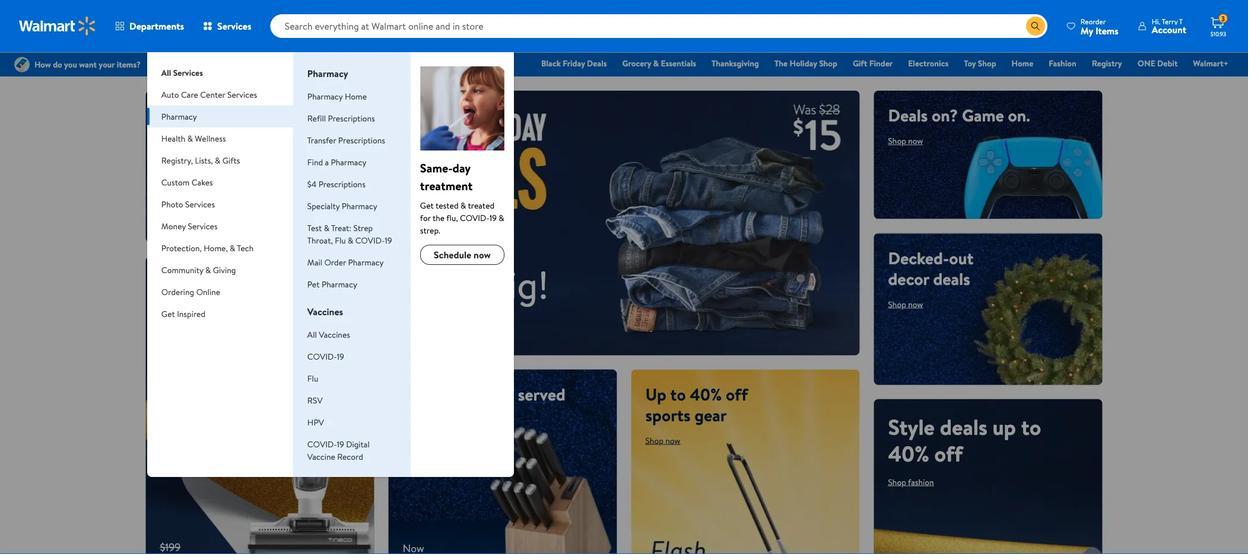 Task type: describe. For each thing, give the bounding box(es) containing it.
to inside the up to 40% off sports gear
[[670, 383, 686, 406]]

up for style deals up to 40% off
[[993, 413, 1016, 442]]

gifts
[[222, 155, 240, 166]]

pet pharmacy link
[[307, 279, 357, 290]]

tech
[[237, 242, 254, 254]]

& right tested
[[461, 200, 466, 211]]

registry
[[1092, 58, 1122, 69]]

registry link
[[1087, 57, 1128, 70]]

style
[[888, 413, 935, 442]]

Walmart Site-Wide search field
[[270, 14, 1047, 38]]

terry
[[1162, 16, 1178, 26]]

game
[[962, 104, 1004, 127]]

to for home
[[189, 296, 209, 326]]

ordering online button
[[147, 281, 293, 303]]

covid- down all vaccines
[[307, 351, 337, 363]]

services inside dropdown button
[[227, 89, 257, 100]]

up for home deals up to 30% off
[[160, 296, 183, 326]]

now for home deals are served
[[423, 415, 438, 426]]

tech
[[199, 104, 231, 127]]

0 vertical spatial deals
[[587, 58, 607, 69]]

shop now for up to 40% off sports gear
[[645, 435, 680, 447]]

covid-19
[[307, 351, 344, 363]]

schedule
[[434, 249, 471, 262]]

covid-19 digital vaccine record link
[[307, 439, 370, 463]]

& right test
[[324, 222, 329, 234]]

high
[[160, 104, 195, 127]]

19 down all vaccines
[[337, 351, 344, 363]]

save
[[403, 258, 479, 311]]

ordering
[[161, 286, 194, 298]]

shop now link for save big!
[[403, 323, 457, 342]]

deals on? game on.
[[888, 104, 1030, 127]]

$4 prescriptions
[[307, 178, 366, 190]]

hpv
[[307, 417, 324, 429]]

ordering online
[[161, 286, 220, 298]]

savings
[[160, 125, 212, 148]]

rsv
[[307, 395, 323, 407]]

shop now for home deals are served
[[403, 415, 438, 426]]

save big!
[[403, 258, 549, 311]]

home for home deals up to 30% off
[[160, 270, 216, 299]]

now for decked-out decor deals
[[908, 299, 923, 310]]

to for style
[[1021, 413, 1041, 442]]

shop fashion
[[888, 477, 934, 489]]

get inside same-day treatment get tested & treated for the flu, covid-19 & strep.
[[420, 200, 434, 211]]

get inside get inspired 'dropdown button'
[[161, 308, 175, 320]]

shop now link for home deals are served
[[403, 415, 438, 426]]

refill
[[307, 112, 326, 124]]

now for up to 40% off sports gear
[[666, 435, 680, 447]]

& down treat:
[[348, 235, 353, 246]]

get inspired button
[[147, 303, 293, 325]]

19 inside test & treat: strep throat, flu & covid-19
[[385, 235, 392, 246]]

home link
[[1006, 57, 1039, 70]]

account
[[1152, 23, 1186, 36]]

pharmacy inside dropdown button
[[161, 111, 197, 122]]

pharmacy image
[[420, 66, 504, 151]]

schedule now
[[434, 249, 491, 262]]

essentials
[[661, 58, 696, 69]]

shop for decked-out decor deals
[[888, 299, 906, 310]]

one debit
[[1138, 58, 1178, 69]]

flu inside test & treat: strep throat, flu & covid-19
[[335, 235, 346, 246]]

treatment
[[420, 177, 473, 194]]

huge
[[277, 104, 313, 127]]

home deals up to 30% off
[[160, 270, 269, 353]]

covid- inside test & treat: strep throat, flu & covid-19
[[355, 235, 385, 246]]

health & wellness
[[161, 133, 226, 144]]

covid-19 digital vaccine record
[[307, 439, 370, 463]]

now for save big!
[[432, 326, 447, 338]]

specialty pharmacy
[[307, 200, 377, 212]]

auto
[[161, 89, 179, 100]]

gift
[[853, 58, 867, 69]]

shop for home deals are served
[[403, 415, 421, 426]]

30%
[[214, 296, 253, 326]]

now for deals on? game on.
[[908, 135, 923, 147]]

electronics link
[[903, 57, 954, 70]]

digital
[[346, 439, 370, 450]]

all for all vaccines
[[307, 329, 317, 341]]

covid- inside same-day treatment get tested & treated for the flu, covid-19 & strep.
[[460, 212, 489, 224]]

off for home deals up to 30% off
[[160, 323, 188, 353]]

covid- inside covid-19 digital vaccine record
[[307, 439, 337, 450]]

mail order pharmacy link
[[307, 257, 384, 268]]

shop now for decked-out decor deals
[[888, 299, 923, 310]]

shop for save big!
[[412, 326, 430, 338]]

protection, home, & tech
[[161, 242, 254, 254]]

grocery & essentials link
[[617, 57, 702, 70]]

0 vertical spatial vaccines
[[307, 306, 343, 319]]

pet
[[307, 279, 320, 290]]

record
[[337, 451, 363, 463]]

services inside popup button
[[217, 20, 251, 33]]

shop for high tech gifts, huge savings
[[160, 156, 178, 168]]

protection, home, & tech button
[[147, 237, 293, 259]]

decked-
[[888, 247, 949, 270]]

prescriptions for transfer prescriptions
[[338, 134, 385, 146]]

day
[[453, 160, 471, 176]]

reorder
[[1081, 16, 1106, 26]]

pharmacy up pharmacy home
[[307, 67, 348, 80]]

electronics
[[908, 58, 949, 69]]

gear
[[695, 404, 727, 427]]

holiday
[[790, 58, 817, 69]]

deals for style deals up to 40% off
[[940, 413, 988, 442]]

strep
[[353, 222, 373, 234]]

toy shop link
[[959, 57, 1002, 70]]

40% inside style deals up to 40% off
[[888, 439, 929, 469]]

& inside 'dropdown button'
[[205, 264, 211, 276]]

reorder my items
[[1081, 16, 1119, 37]]

tested
[[436, 200, 459, 211]]

money
[[161, 220, 186, 232]]

shop now link for deals on? game on.
[[888, 135, 923, 147]]

shop now link for up to 40% off sports gear
[[645, 435, 680, 447]]

toy
[[964, 58, 976, 69]]

pharmacy home
[[307, 91, 367, 102]]

finder
[[869, 58, 893, 69]]

high tech gifts, huge savings
[[160, 104, 313, 148]]

community & giving
[[161, 264, 236, 276]]

fashion
[[908, 477, 934, 489]]

pharmacy right order
[[348, 257, 384, 268]]

19 inside covid-19 digital vaccine record
[[337, 439, 344, 450]]

health
[[161, 133, 185, 144]]

vaccine
[[307, 451, 335, 463]]

the
[[433, 212, 445, 224]]

custom cakes button
[[147, 172, 293, 193]]

walmart image
[[19, 17, 96, 36]]

prescriptions for $4 prescriptions
[[319, 178, 366, 190]]

$4
[[307, 178, 317, 190]]

shop fashion link
[[888, 477, 934, 489]]

services button
[[194, 12, 261, 40]]

treated
[[468, 200, 495, 211]]

photo
[[161, 199, 183, 210]]

order
[[324, 257, 346, 268]]

get inspired
[[161, 308, 205, 320]]

find a pharmacy link
[[307, 156, 366, 168]]

mail
[[307, 257, 322, 268]]

up
[[645, 383, 666, 406]]

center
[[200, 89, 225, 100]]

off for style deals up to 40% off
[[935, 439, 963, 469]]



Task type: vqa. For each thing, say whether or not it's contained in the screenshot.
Custom
yes



Task type: locate. For each thing, give the bounding box(es) containing it.
now inside schedule now link
[[474, 249, 491, 262]]

items
[[1096, 24, 1119, 37]]

40% right up
[[690, 383, 722, 406]]

40%
[[690, 383, 722, 406], [888, 439, 929, 469]]

19 inside same-day treatment get tested & treated for the flu, covid-19 & strep.
[[489, 212, 497, 224]]

shop for deals on? game on.
[[888, 135, 906, 147]]

services for money services
[[188, 220, 218, 232]]

one
[[1138, 58, 1155, 69]]

pharmacy right a
[[331, 156, 366, 168]]

are
[[491, 383, 514, 406]]

0 horizontal spatial off
[[160, 323, 188, 353]]

deals right friday
[[587, 58, 607, 69]]

1 horizontal spatial all
[[307, 329, 317, 341]]

thanksgiving link
[[706, 57, 764, 70]]

2 vertical spatial prescriptions
[[319, 178, 366, 190]]

shop now for save big!
[[412, 326, 447, 338]]

deals right style
[[940, 413, 988, 442]]

registry, lists, & gifts
[[161, 155, 240, 166]]

test & treat: strep throat, flu & covid-19
[[307, 222, 392, 246]]

style deals up to 40% off
[[888, 413, 1041, 469]]

1 horizontal spatial flu
[[335, 235, 346, 246]]

get left inspired
[[161, 308, 175, 320]]

big!
[[488, 258, 549, 311]]

& right health
[[187, 133, 193, 144]]

shop for up to 40% off sports gear
[[645, 435, 664, 447]]

prescriptions down refill prescriptions link
[[338, 134, 385, 146]]

find
[[307, 156, 323, 168]]

all up covid-19 "link"
[[307, 329, 317, 341]]

prescriptions up specialty pharmacy link
[[319, 178, 366, 190]]

0 vertical spatial get
[[420, 200, 434, 211]]

$4 prescriptions link
[[307, 178, 366, 190]]

shop now link
[[888, 135, 923, 147], [160, 156, 195, 168], [888, 299, 923, 310], [403, 323, 457, 342], [403, 415, 438, 426], [645, 435, 680, 447]]

walmart+
[[1193, 58, 1229, 69]]

services up 'all services' link
[[217, 20, 251, 33]]

vaccines up "all vaccines" link
[[307, 306, 343, 319]]

& inside dropdown button
[[187, 133, 193, 144]]

auto care center services
[[161, 89, 257, 100]]

flu link
[[307, 373, 318, 385]]

deals left are at the bottom left
[[450, 383, 487, 406]]

giving
[[213, 264, 236, 276]]

deals for home deals up to 30% off
[[221, 270, 269, 299]]

care
[[181, 89, 198, 100]]

prescriptions up transfer prescriptions
[[328, 112, 375, 124]]

1 vertical spatial get
[[161, 308, 175, 320]]

test & treat: strep throat, flu & covid-19 link
[[307, 222, 392, 246]]

0 vertical spatial flu
[[335, 235, 346, 246]]

covid- down the "treated"
[[460, 212, 489, 224]]

departments
[[129, 20, 184, 33]]

all vaccines
[[307, 329, 350, 341]]

2 horizontal spatial off
[[935, 439, 963, 469]]

covid- up 'vaccine'
[[307, 439, 337, 450]]

Search search field
[[270, 14, 1047, 38]]

fashion link
[[1044, 57, 1082, 70]]

shop
[[819, 58, 837, 69], [978, 58, 996, 69], [888, 135, 906, 147], [160, 156, 178, 168], [888, 299, 906, 310], [412, 326, 430, 338], [403, 415, 421, 426], [645, 435, 664, 447], [888, 477, 906, 489]]

up to 40% off sports gear
[[645, 383, 748, 427]]

registry, lists, & gifts button
[[147, 150, 293, 172]]

health & wellness button
[[147, 128, 293, 150]]

0 vertical spatial to
[[189, 296, 209, 326]]

& right 'flu,'
[[499, 212, 504, 224]]

hi, terry t account
[[1152, 16, 1186, 36]]

0 horizontal spatial 40%
[[690, 383, 722, 406]]

19 down the "treated"
[[489, 212, 497, 224]]

0 vertical spatial 40%
[[690, 383, 722, 406]]

40% up shop fashion link
[[888, 439, 929, 469]]

all for all services
[[161, 67, 171, 78]]

& left giving
[[205, 264, 211, 276]]

home for home
[[1012, 58, 1034, 69]]

0 horizontal spatial to
[[189, 296, 209, 326]]

cakes
[[192, 177, 213, 188]]

auto care center services button
[[147, 84, 293, 106]]

shop now link for high tech gifts, huge savings
[[160, 156, 195, 168]]

shop now for high tech gifts, huge savings
[[160, 156, 195, 168]]

deals left on?
[[888, 104, 928, 127]]

0 horizontal spatial deals
[[587, 58, 607, 69]]

0 vertical spatial up
[[160, 296, 183, 326]]

shop now for deals on? game on.
[[888, 135, 923, 147]]

services up care
[[173, 67, 203, 78]]

up inside home deals up to 30% off
[[160, 296, 183, 326]]

custom cakes
[[161, 177, 213, 188]]

for
[[420, 212, 431, 224]]

19
[[489, 212, 497, 224], [385, 235, 392, 246], [337, 351, 344, 363], [337, 439, 344, 450]]

flu up rsv
[[307, 373, 318, 385]]

now for high tech gifts, huge savings
[[180, 156, 195, 168]]

the holiday shop link
[[769, 57, 843, 70]]

1 horizontal spatial to
[[670, 383, 686, 406]]

2 vertical spatial to
[[1021, 413, 1041, 442]]

my
[[1081, 24, 1093, 37]]

3
[[1221, 13, 1225, 24]]

to inside style deals up to 40% off
[[1021, 413, 1041, 442]]

19 left strep.
[[385, 235, 392, 246]]

all services link
[[147, 52, 293, 84]]

toy shop
[[964, 58, 996, 69]]

inspired
[[177, 308, 205, 320]]

& left gifts on the left of the page
[[215, 155, 220, 166]]

up
[[160, 296, 183, 326], [993, 413, 1016, 442]]

40% inside the up to 40% off sports gear
[[690, 383, 722, 406]]

deals inside home deals up to 30% off
[[221, 270, 269, 299]]

mail order pharmacy
[[307, 257, 384, 268]]

transfer prescriptions link
[[307, 134, 385, 146]]

off inside the up to 40% off sports gear
[[726, 383, 748, 406]]

2 vertical spatial off
[[935, 439, 963, 469]]

schedule now link
[[420, 245, 504, 265]]

0 vertical spatial prescriptions
[[328, 112, 375, 124]]

refill prescriptions
[[307, 112, 375, 124]]

& left tech
[[230, 242, 235, 254]]

prescriptions for refill prescriptions
[[328, 112, 375, 124]]

0 vertical spatial off
[[160, 323, 188, 353]]

covid-
[[460, 212, 489, 224], [355, 235, 385, 246], [307, 351, 337, 363], [307, 439, 337, 450]]

to inside home deals up to 30% off
[[189, 296, 209, 326]]

0 horizontal spatial all
[[161, 67, 171, 78]]

deals inside 'decked-out decor deals'
[[933, 267, 970, 291]]

0 horizontal spatial up
[[160, 296, 183, 326]]

deals down tech
[[221, 270, 269, 299]]

1 vertical spatial all
[[307, 329, 317, 341]]

services for all services
[[173, 67, 203, 78]]

photo services button
[[147, 193, 293, 215]]

covid- down strep
[[355, 235, 385, 246]]

decor
[[888, 267, 929, 291]]

get
[[420, 200, 434, 211], [161, 308, 175, 320]]

sports
[[645, 404, 691, 427]]

0 vertical spatial all
[[161, 67, 171, 78]]

specialty
[[307, 200, 340, 212]]

1 vertical spatial deals
[[888, 104, 928, 127]]

pharmacy up strep
[[342, 200, 377, 212]]

services up protection, home, & tech
[[188, 220, 218, 232]]

19 up record
[[337, 439, 344, 450]]

get up the for at the top left of page
[[420, 200, 434, 211]]

0 horizontal spatial get
[[161, 308, 175, 320]]

off inside home deals up to 30% off
[[160, 323, 188, 353]]

deals inside style deals up to 40% off
[[940, 413, 988, 442]]

1 vertical spatial off
[[726, 383, 748, 406]]

shop for style deals up to 40% off
[[888, 477, 906, 489]]

pharmacy
[[307, 67, 348, 80], [307, 91, 343, 102], [161, 111, 197, 122], [331, 156, 366, 168], [342, 200, 377, 212], [348, 257, 384, 268], [322, 279, 357, 290]]

& right grocery
[[653, 58, 659, 69]]

pharmacy up refill
[[307, 91, 343, 102]]

1 vertical spatial to
[[670, 383, 686, 406]]

1 vertical spatial prescriptions
[[338, 134, 385, 146]]

home for home deals are served
[[403, 383, 446, 406]]

strep.
[[420, 225, 440, 236]]

0 horizontal spatial flu
[[307, 373, 318, 385]]

up inside style deals up to 40% off
[[993, 413, 1016, 442]]

services for photo services
[[185, 199, 215, 210]]

black
[[541, 58, 561, 69]]

flu down treat:
[[335, 235, 346, 246]]

deals right decor at right
[[933, 267, 970, 291]]

gifts,
[[235, 104, 273, 127]]

1 horizontal spatial off
[[726, 383, 748, 406]]

1 horizontal spatial 40%
[[888, 439, 929, 469]]

on?
[[932, 104, 958, 127]]

vaccines up covid-19
[[319, 329, 350, 341]]

out
[[949, 247, 974, 270]]

off inside style deals up to 40% off
[[935, 439, 963, 469]]

vaccines
[[307, 306, 343, 319], [319, 329, 350, 341]]

1 vertical spatial flu
[[307, 373, 318, 385]]

pharmacy up savings
[[161, 111, 197, 122]]

2 horizontal spatial to
[[1021, 413, 1041, 442]]

grocery & essentials
[[622, 58, 696, 69]]

departments button
[[106, 12, 194, 40]]

services up the gifts,
[[227, 89, 257, 100]]

hi,
[[1152, 16, 1161, 26]]

search icon image
[[1031, 21, 1040, 31]]

services down cakes at the top left
[[185, 199, 215, 210]]

shop now link for decked-out decor deals
[[888, 299, 923, 310]]

deals
[[587, 58, 607, 69], [888, 104, 928, 127]]

1 vertical spatial vaccines
[[319, 329, 350, 341]]

1 vertical spatial 40%
[[888, 439, 929, 469]]

home inside home deals up to 30% off
[[160, 270, 216, 299]]

$10.93
[[1211, 30, 1226, 38]]

1 horizontal spatial up
[[993, 413, 1016, 442]]

refill prescriptions link
[[307, 112, 375, 124]]

deals for home deals are served
[[450, 383, 487, 406]]

a
[[325, 156, 329, 168]]

all inside 'all services' link
[[161, 67, 171, 78]]

fashion
[[1049, 58, 1077, 69]]

same-
[[420, 160, 453, 176]]

money services
[[161, 220, 218, 232]]

1 horizontal spatial deals
[[888, 104, 928, 127]]

throat,
[[307, 235, 333, 246]]

hpv link
[[307, 417, 324, 429]]

covid-19 link
[[307, 351, 344, 363]]

flu
[[335, 235, 346, 246], [307, 373, 318, 385]]

pharmacy down order
[[322, 279, 357, 290]]

all up auto
[[161, 67, 171, 78]]

1 horizontal spatial get
[[420, 200, 434, 211]]

1 vertical spatial up
[[993, 413, 1016, 442]]

registry,
[[161, 155, 193, 166]]

black friday deals
[[541, 58, 607, 69]]

walmart+ link
[[1188, 57, 1234, 70]]



